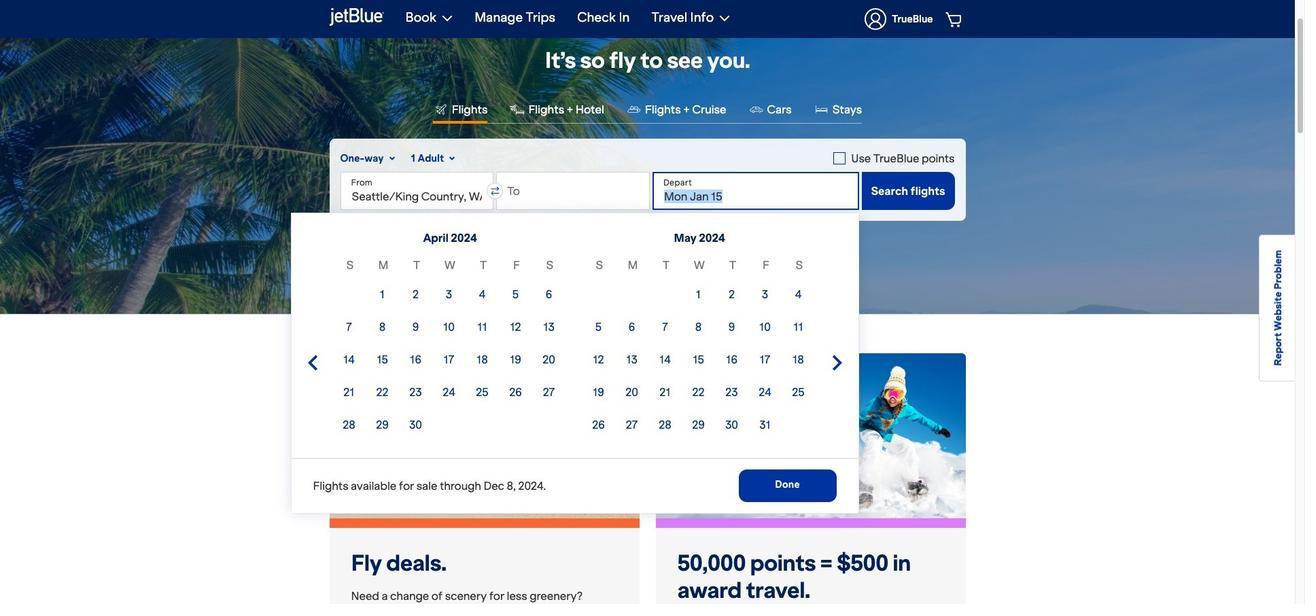 Task type: vqa. For each thing, say whether or not it's contained in the screenshot.
navigation in the top of the page
yes



Task type: describe. For each thing, give the bounding box(es) containing it.
jetblue home image
[[329, 6, 384, 28]]

previous month image
[[304, 355, 321, 371]]

next month image
[[829, 355, 845, 371]]

shopping cart (empty) image
[[946, 11, 964, 27]]

Depart Press DOWN ARROW key to select available dates field
[[653, 172, 859, 210]]



Task type: locate. For each thing, give the bounding box(es) containing it.
banner
[[0, 0, 1295, 38]]

navigation
[[395, 0, 966, 38]]

None checkbox
[[834, 150, 955, 167]]

None text field
[[340, 172, 494, 210], [496, 172, 650, 210], [340, 172, 494, 210], [496, 172, 650, 210]]



